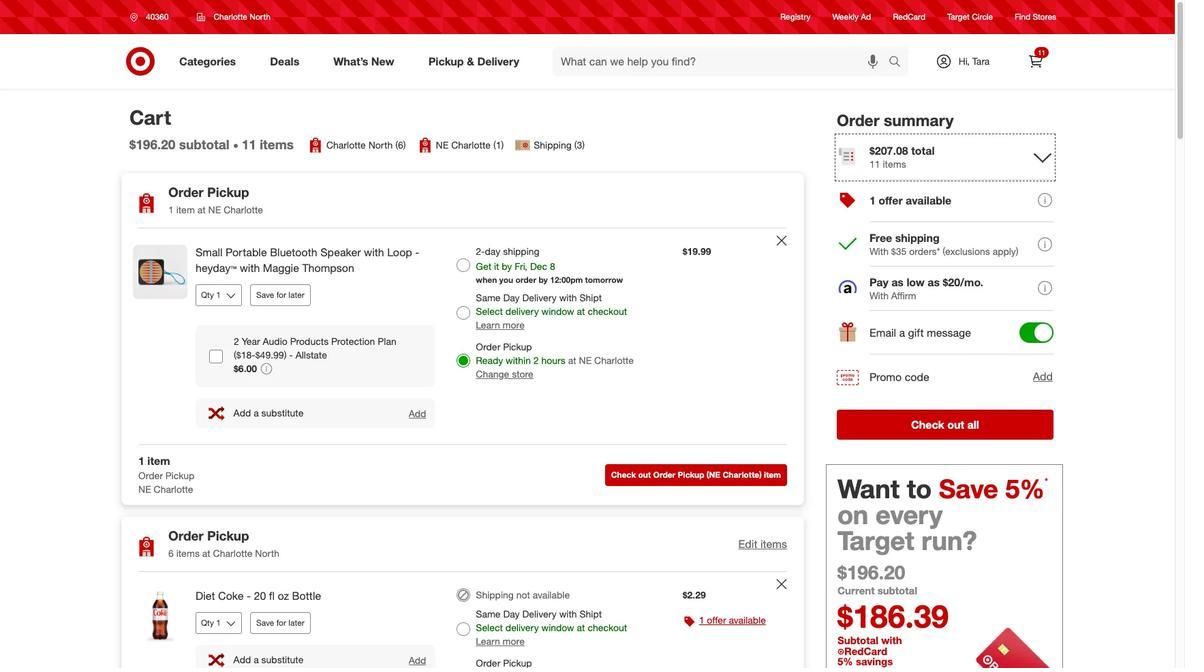Task type: vqa. For each thing, say whether or not it's contained in the screenshot.
Charlotte)
yes



Task type: locate. For each thing, give the bounding box(es) containing it.
0 vertical spatial subtotal
[[179, 137, 230, 152]]

charlotte up categories link
[[214, 12, 247, 22]]

delivery down "shipping not available"
[[506, 622, 539, 633]]

items inside dropdown button
[[761, 537, 787, 551]]

1 vertical spatial select
[[476, 622, 503, 633]]

1 vertical spatial delivery
[[506, 622, 539, 633]]

1 vertical spatial substitute
[[261, 654, 304, 665]]

to
[[907, 473, 932, 504]]

north up "deals"
[[250, 12, 271, 22]]

by
[[502, 260, 512, 272], [539, 275, 548, 285]]

diet
[[196, 589, 215, 603]]

1 horizontal spatial 2
[[534, 355, 539, 366]]

1 horizontal spatial by
[[539, 275, 548, 285]]

available
[[906, 194, 952, 207], [533, 589, 570, 601], [729, 614, 766, 626]]

2 day from the top
[[503, 608, 520, 620]]

shipping inside 2-day shipping get it by fri, dec 8 when you order by 12:00pm tomorrow
[[503, 246, 540, 257]]

day for small portable bluetooth speaker with loop - heyday™ with maggie thompson
[[503, 292, 520, 303]]

pickup inside order pickup 1 item at ne charlotte
[[207, 184, 249, 200]]

ne inside order pickup ready within 2 hours at ne charlotte change store
[[579, 355, 592, 366]]

it
[[494, 260, 499, 272]]

substitute
[[261, 407, 304, 419], [261, 654, 304, 665]]

2 vertical spatial add button
[[408, 653, 427, 666]]

1 offer available button down $2.29
[[699, 613, 766, 627]]

items
[[260, 137, 294, 152], [883, 158, 906, 170], [761, 537, 787, 551], [176, 547, 200, 559]]

0 horizontal spatial $196.20
[[130, 137, 175, 152]]

0 vertical spatial available
[[906, 194, 952, 207]]

heyday™
[[196, 261, 237, 275]]

window down 12:00pm
[[542, 305, 574, 317]]

0 horizontal spatial 2
[[234, 335, 239, 347]]

edit items
[[739, 537, 787, 551]]

checkout for small portable bluetooth speaker with loop - heyday™ with maggie thompson
[[588, 305, 627, 317]]

with down pay
[[870, 290, 889, 301]]

Service plan for Small Portable Bluetooth Speaker with Loop - heyday™ with Maggie Thompson checkbox
[[209, 350, 223, 364]]

order inside order pickup 6 items at charlotte north
[[168, 528, 204, 543]]

redcard down $186.39
[[845, 645, 888, 658]]

subtotal up order pickup 1 item at ne charlotte
[[179, 137, 230, 152]]

2 left year
[[234, 335, 239, 347]]

learn up ready
[[476, 319, 500, 331]]

more down "shipping not available"
[[503, 635, 525, 647]]

1 vertical spatial out
[[638, 470, 651, 480]]

2 more from the top
[[503, 635, 525, 647]]

weekly ad
[[833, 12, 871, 22]]

0 vertical spatial delivery
[[477, 54, 519, 68]]

a left the gift
[[900, 326, 905, 340]]

1 horizontal spatial 1 offer available button
[[837, 179, 1054, 223]]

(3)
[[574, 139, 585, 151]]

2 horizontal spatial -
[[415, 246, 420, 259]]

later down the bottle
[[289, 617, 305, 628]]

charlotte
[[214, 12, 247, 22], [326, 139, 366, 151], [451, 139, 491, 151], [224, 204, 263, 216], [594, 355, 634, 366], [154, 483, 193, 495], [213, 547, 253, 559]]

0 vertical spatial add a substitute
[[234, 407, 304, 419]]

1 delivery from the top
[[506, 305, 539, 317]]

0 vertical spatial more
[[503, 319, 525, 331]]

1 vertical spatial same day delivery with shipt select delivery window at checkout learn more
[[476, 608, 627, 647]]

order inside order pickup 1 item at ne charlotte
[[168, 184, 204, 200]]

1 shipt from the top
[[580, 292, 602, 303]]

20
[[254, 589, 266, 603]]

0 vertical spatial -
[[415, 246, 420, 259]]

2 with from the top
[[870, 290, 889, 301]]

1 vertical spatial add a substitute
[[234, 654, 304, 665]]

add a substitute down $6.00
[[234, 407, 304, 419]]

subtotal
[[838, 634, 879, 647]]

0 vertical spatial learn more button
[[476, 318, 525, 332]]

0 horizontal spatial shipping
[[503, 246, 540, 257]]

2 delivery from the top
[[506, 622, 539, 633]]

1 vertical spatial shipt
[[580, 608, 602, 620]]

2 horizontal spatial item
[[764, 470, 781, 480]]

0 horizontal spatial by
[[502, 260, 512, 272]]

save for later button
[[250, 284, 311, 306], [250, 612, 311, 634]]

charlotte right hours
[[594, 355, 634, 366]]

2 for from the top
[[277, 617, 286, 628]]

0 vertical spatial out
[[948, 418, 965, 431]]

2 vertical spatial item
[[764, 470, 781, 480]]

cart item ready to fulfill group containing small portable bluetooth speaker with loop - heyday™ with maggie thompson
[[122, 228, 804, 445]]

1 vertical spatial 11
[[242, 137, 256, 152]]

affirm image
[[837, 278, 859, 300]]

charlotte inside order pickup 6 items at charlotte north
[[213, 547, 253, 559]]

0 horizontal spatial target
[[838, 525, 915, 556]]

want to save 5% *
[[838, 473, 1048, 504]]

select for small portable bluetooth speaker with loop - heyday™ with maggie thompson
[[476, 305, 503, 317]]

1 vertical spatial redcard
[[845, 645, 888, 658]]

search
[[883, 56, 916, 69]]

target inside target circle link
[[948, 12, 970, 22]]

checkout for diet coke - 20 fl oz bottle
[[588, 622, 627, 633]]

new
[[371, 54, 394, 68]]

1 offer available down "$207.08 total 11 items"
[[870, 194, 952, 207]]

order inside order pickup ready within 2 hours at ne charlotte change store
[[476, 341, 501, 352]]

0 vertical spatial 11
[[1038, 48, 1046, 57]]

$196.20 down cart
[[130, 137, 175, 152]]

same day delivery with shipt select delivery window at checkout learn more
[[476, 292, 627, 331], [476, 608, 627, 647]]

circle
[[972, 12, 993, 22]]

0 vertical spatial 1 offer available
[[870, 194, 952, 207]]

substitute down oz
[[261, 654, 304, 665]]

1 same day delivery with shipt select delivery window at checkout learn more from the top
[[476, 292, 627, 331]]

shipping for shipping (3)
[[534, 139, 572, 151]]

1 vertical spatial later
[[289, 617, 305, 628]]

1 day from the top
[[503, 292, 520, 303]]

1 later from the top
[[289, 290, 305, 300]]

1 vertical spatial save for later
[[256, 617, 305, 628]]

$196.20 current subtotal $186.39
[[838, 560, 949, 635]]

2 same from the top
[[476, 608, 501, 620]]

select down "shipping not available"
[[476, 622, 503, 633]]

a down $6.00
[[254, 407, 259, 419]]

delivery down order
[[506, 305, 539, 317]]

1 vertical spatial 2
[[534, 355, 539, 366]]

north inside order pickup 6 items at charlotte north
[[255, 547, 280, 559]]

charlotte up 'coke'
[[213, 547, 253, 559]]

audio
[[263, 335, 288, 347]]

0 vertical spatial shipping
[[534, 139, 572, 151]]

0 vertical spatial save for later button
[[250, 284, 311, 306]]

0 vertical spatial 2
[[234, 335, 239, 347]]

save right the to
[[939, 473, 999, 504]]

1 horizontal spatial subtotal
[[878, 584, 918, 597]]

charlotte up portable
[[224, 204, 263, 216]]

pickup
[[429, 54, 464, 68], [207, 184, 249, 200], [503, 341, 532, 352], [678, 470, 705, 480], [166, 470, 194, 481], [207, 528, 249, 543]]

substitute down $49.99)
[[261, 407, 304, 419]]

(ne
[[707, 470, 721, 480]]

for for bluetooth
[[277, 290, 286, 300]]

0 horizontal spatial item
[[147, 454, 170, 468]]

1 add a substitute from the top
[[234, 407, 304, 419]]

delivery down order
[[522, 292, 557, 303]]

save for later down maggie
[[256, 290, 305, 300]]

0 vertical spatial for
[[277, 290, 286, 300]]

cart item ready to fulfill group
[[122, 228, 804, 445], [122, 572, 804, 668]]

learn
[[476, 319, 500, 331], [476, 635, 500, 647]]

1 for from the top
[[277, 290, 286, 300]]

check for 1
[[611, 470, 636, 480]]

1 substitute from the top
[[261, 407, 304, 419]]

bottle
[[292, 589, 321, 603]]

allstate
[[296, 349, 327, 360]]

2 window from the top
[[542, 622, 574, 633]]

11 down the stores
[[1038, 48, 1046, 57]]

checkout
[[588, 305, 627, 317], [588, 622, 627, 633]]

with
[[870, 245, 889, 257], [870, 290, 889, 301]]

shipping up orders*
[[896, 231, 940, 245]]

for
[[277, 290, 286, 300], [277, 617, 286, 628]]

pickup inside order pickup 6 items at charlotte north
[[207, 528, 249, 543]]

delivery down the not at left bottom
[[522, 608, 557, 620]]

as
[[892, 275, 904, 289], [928, 275, 940, 289]]

$196.20 inside the $196.20 current subtotal $186.39
[[838, 560, 906, 584]]

you
[[499, 275, 513, 285]]

1 vertical spatial 1 offer available button
[[699, 613, 766, 627]]

1 with from the top
[[870, 245, 889, 257]]

1 window from the top
[[542, 305, 574, 317]]

1 vertical spatial $196.20
[[838, 560, 906, 584]]

save for later button for -
[[250, 612, 311, 634]]

1 more from the top
[[503, 319, 525, 331]]

2-
[[476, 246, 485, 257]]

for for -
[[277, 617, 286, 628]]

north inside "dropdown button"
[[250, 12, 271, 22]]

order for order summary
[[837, 110, 880, 130]]

1 vertical spatial subtotal
[[878, 584, 918, 597]]

1 horizontal spatial item
[[176, 204, 195, 216]]

shipping left (3)
[[534, 139, 572, 151]]

1 offer available button up the 'free shipping with $35 orders* (exclusions apply)'
[[837, 179, 1054, 223]]

add a substitute down fl
[[234, 654, 304, 665]]

1 cart item ready to fulfill group from the top
[[122, 228, 804, 445]]

2 vertical spatial save
[[256, 617, 274, 628]]

save down 20
[[256, 617, 274, 628]]

later for speaker
[[289, 290, 305, 300]]

dec
[[530, 260, 547, 272]]

1 vertical spatial cart item ready to fulfill group
[[122, 572, 804, 668]]

same down "shipping not available"
[[476, 608, 501, 620]]

shipping for shipping not available
[[476, 589, 514, 601]]

learn more button for diet coke - 20 fl oz bottle
[[476, 635, 525, 648]]

0 vertical spatial shipt
[[580, 292, 602, 303]]

select for diet coke - 20 fl oz bottle
[[476, 622, 503, 633]]

0 vertical spatial $196.20
[[130, 137, 175, 152]]

check for order summary
[[911, 418, 945, 431]]

$20/mo.
[[943, 275, 984, 289]]

save for later button down oz
[[250, 612, 311, 634]]

2 shipt from the top
[[580, 608, 602, 620]]

11 link
[[1021, 46, 1051, 76]]

$196.20 up $186.39
[[838, 560, 906, 584]]

day down "shipping not available"
[[503, 608, 520, 620]]

0 vertical spatial north
[[250, 12, 271, 22]]

0 horizontal spatial as
[[892, 275, 904, 289]]

1 save for later from the top
[[256, 290, 305, 300]]

11 up order pickup 1 item at ne charlotte
[[242, 137, 256, 152]]

1 learn from the top
[[476, 319, 500, 331]]

save for later down oz
[[256, 617, 305, 628]]

8
[[550, 260, 555, 272]]

1 vertical spatial item
[[147, 454, 170, 468]]

1 vertical spatial with
[[870, 290, 889, 301]]

north up fl
[[255, 547, 280, 559]]

order pickup ready within 2 hours at ne charlotte change store
[[476, 341, 634, 380]]

offer
[[879, 194, 903, 207], [707, 614, 727, 626]]

$196.20
[[130, 137, 175, 152], [838, 560, 906, 584]]

learn for small portable bluetooth speaker with loop - heyday™ with maggie thompson
[[476, 319, 500, 331]]

shipping up fri,
[[503, 246, 540, 257]]

cart
[[130, 105, 171, 130]]

add a substitute
[[234, 407, 304, 419], [234, 654, 304, 665]]

diet coke - 20 fl oz bottle link
[[196, 588, 435, 604]]

2 horizontal spatial 11
[[1038, 48, 1046, 57]]

redcard right ad
[[893, 12, 926, 22]]

select
[[476, 305, 503, 317], [476, 622, 503, 633]]

learn for diet coke - 20 fl oz bottle
[[476, 635, 500, 647]]

1 horizontal spatial shipping
[[534, 139, 572, 151]]

1 horizontal spatial 1 offer available
[[870, 194, 952, 207]]

0 horizontal spatial offer
[[707, 614, 727, 626]]

list
[[307, 137, 585, 154]]

subtotal right current on the bottom right
[[878, 584, 918, 597]]

0 vertical spatial save for later
[[256, 290, 305, 300]]

None radio
[[457, 306, 471, 320], [457, 622, 471, 636], [457, 306, 471, 320], [457, 622, 471, 636]]

0 horizontal spatial out
[[638, 470, 651, 480]]

delivery right &
[[477, 54, 519, 68]]

2 checkout from the top
[[588, 622, 627, 633]]

day down you
[[503, 292, 520, 303]]

target inside on every target run?
[[838, 525, 915, 556]]

0 vertical spatial window
[[542, 305, 574, 317]]

2 vertical spatial delivery
[[522, 608, 557, 620]]

1 same from the top
[[476, 292, 501, 303]]

item
[[176, 204, 195, 216], [147, 454, 170, 468], [764, 470, 781, 480]]

item inside 1 item order pickup ne charlotte
[[147, 454, 170, 468]]

1 vertical spatial checkout
[[588, 622, 627, 633]]

north for charlotte north (6)
[[369, 139, 393, 151]]

email
[[870, 326, 897, 340]]

0 horizontal spatial 11
[[242, 137, 256, 152]]

1 vertical spatial save for later button
[[250, 612, 311, 634]]

charlotte up 6 on the bottom left
[[154, 483, 193, 495]]

with down free
[[870, 245, 889, 257]]

small
[[196, 246, 223, 259]]

1 horizontal spatial out
[[948, 418, 965, 431]]

subtotal
[[179, 137, 230, 152], [878, 584, 918, 597]]

order
[[837, 110, 880, 130], [168, 184, 204, 200], [476, 341, 501, 352], [653, 470, 676, 480], [138, 470, 163, 481], [168, 528, 204, 543]]

2 learn from the top
[[476, 635, 500, 647]]

2 vertical spatial 11
[[870, 158, 880, 170]]

more up within
[[503, 319, 525, 331]]

1 vertical spatial learn
[[476, 635, 500, 647]]

2 later from the top
[[289, 617, 305, 628]]

day for diet coke - 20 fl oz bottle
[[503, 608, 520, 620]]

add button
[[1033, 368, 1054, 385], [408, 407, 427, 420], [408, 653, 427, 666]]

1 vertical spatial target
[[838, 525, 915, 556]]

1 vertical spatial offer
[[707, 614, 727, 626]]

save for diet coke - 20 fl oz bottle
[[256, 617, 274, 628]]

shipping left the not at left bottom
[[476, 589, 514, 601]]

- inside the 2 year audio products protection plan ($18-$49.99) - allstate
[[289, 349, 293, 360]]

-
[[415, 246, 420, 259], [289, 349, 293, 360], [247, 589, 251, 603]]

shipt for diet coke - 20 fl oz bottle
[[580, 608, 602, 620]]

11 down $207.08
[[870, 158, 880, 170]]

day
[[503, 292, 520, 303], [503, 608, 520, 620]]

learn down "shipping not available"
[[476, 635, 500, 647]]

- left 20
[[247, 589, 251, 603]]

1 horizontal spatial as
[[928, 275, 940, 289]]

2 inside the 2 year audio products protection plan ($18-$49.99) - allstate
[[234, 335, 239, 347]]

delivery for small portable bluetooth speaker with loop - heyday™ with maggie thompson
[[522, 292, 557, 303]]

2 vertical spatial north
[[255, 547, 280, 559]]

at inside order pickup 6 items at charlotte north
[[202, 547, 210, 559]]

1 as from the left
[[892, 275, 904, 289]]

1 horizontal spatial -
[[289, 349, 293, 360]]

more
[[503, 319, 525, 331], [503, 635, 525, 647]]

2 cart item ready to fulfill group from the top
[[122, 572, 804, 668]]

order for order pickup 6 items at charlotte north
[[168, 528, 204, 543]]

with down portable
[[240, 261, 260, 275]]

within
[[506, 355, 531, 366]]

0 vertical spatial later
[[289, 290, 305, 300]]

0 horizontal spatial 1 offer available
[[699, 614, 766, 626]]

north for charlotte north
[[250, 12, 271, 22]]

1 horizontal spatial $196.20
[[838, 560, 906, 584]]

check out order pickup (ne charlotte) item button
[[605, 464, 787, 486]]

1 save for later button from the top
[[250, 284, 311, 306]]

charlotte left (6)
[[326, 139, 366, 151]]

0 vertical spatial shipping
[[896, 231, 940, 245]]

on every target run?
[[838, 499, 977, 556]]

2
[[234, 335, 239, 347], [534, 355, 539, 366]]

later down maggie
[[289, 290, 305, 300]]

0 vertical spatial add button
[[1033, 368, 1054, 385]]

1 checkout from the top
[[588, 305, 627, 317]]

1 vertical spatial available
[[533, 589, 570, 601]]

with down 12:00pm
[[559, 292, 577, 303]]

window down "shipping not available"
[[542, 622, 574, 633]]

select down when
[[476, 305, 503, 317]]

2 vertical spatial available
[[729, 614, 766, 626]]

for down oz
[[277, 617, 286, 628]]

2 save for later button from the top
[[250, 612, 311, 634]]

- right loop
[[415, 246, 420, 259]]

save down maggie
[[256, 290, 274, 300]]

maggie
[[263, 261, 299, 275]]

thompson
[[302, 261, 354, 275]]

free shipping with $35 orders* (exclusions apply)
[[870, 231, 1019, 257]]

1 offer available down $2.29
[[699, 614, 766, 626]]

0 vertical spatial redcard
[[893, 12, 926, 22]]

shipt for small portable bluetooth speaker with loop - heyday™ with maggie thompson
[[580, 292, 602, 303]]

target down the want
[[838, 525, 915, 556]]

2 left hours
[[534, 355, 539, 366]]

2 vertical spatial -
[[247, 589, 251, 603]]

1 horizontal spatial target
[[948, 12, 970, 22]]

north left (6)
[[369, 139, 393, 151]]

a down diet coke - 20 fl oz bottle
[[254, 654, 259, 665]]

0 vertical spatial substitute
[[261, 407, 304, 419]]

change
[[476, 368, 509, 380]]

save for later button for bluetooth
[[250, 284, 311, 306]]

window for diet coke - 20 fl oz bottle
[[542, 622, 574, 633]]

at
[[198, 204, 206, 216], [577, 305, 585, 317], [568, 355, 576, 366], [202, 547, 210, 559], [577, 622, 585, 633]]

charlotte north button
[[188, 5, 279, 29]]

as right 'low'
[[928, 275, 940, 289]]

save for later button down maggie
[[250, 284, 311, 306]]

1
[[870, 194, 876, 207], [168, 204, 174, 216], [138, 454, 144, 468], [699, 614, 705, 626]]

with down "shipping not available"
[[559, 608, 577, 620]]

*
[[1045, 476, 1048, 486]]

- right $49.99)
[[289, 349, 293, 360]]

learn more button up ready
[[476, 318, 525, 332]]

1 learn more button from the top
[[476, 318, 525, 332]]

1 vertical spatial learn more button
[[476, 635, 525, 648]]

by right it
[[502, 260, 512, 272]]

categories link
[[168, 46, 253, 76]]

for down maggie
[[277, 290, 286, 300]]

None radio
[[457, 258, 471, 272], [457, 588, 471, 602], [457, 258, 471, 272], [457, 588, 471, 602]]

2 select from the top
[[476, 622, 503, 633]]

1 vertical spatial check
[[611, 470, 636, 480]]

bluetooth
[[270, 246, 318, 259]]

2 save for later from the top
[[256, 617, 305, 628]]

out
[[948, 418, 965, 431], [638, 470, 651, 480]]

window
[[542, 305, 574, 317], [542, 622, 574, 633]]

Store pickup radio
[[457, 354, 471, 367]]

ne inside order pickup 1 item at ne charlotte
[[208, 204, 221, 216]]

0 vertical spatial by
[[502, 260, 512, 272]]

0 vertical spatial delivery
[[506, 305, 539, 317]]

run?
[[922, 525, 977, 556]]

0 vertical spatial learn
[[476, 319, 500, 331]]

2 same day delivery with shipt select delivery window at checkout learn more from the top
[[476, 608, 627, 647]]

as up the affirm
[[892, 275, 904, 289]]

categories
[[179, 54, 236, 68]]

save for small portable bluetooth speaker with loop - heyday™ with maggie thompson
[[256, 290, 274, 300]]

1 horizontal spatial check
[[911, 418, 945, 431]]

0 horizontal spatial shipping
[[476, 589, 514, 601]]

check
[[911, 418, 945, 431], [611, 470, 636, 480]]

by down the dec
[[539, 275, 548, 285]]

(exclusions
[[943, 245, 990, 257]]

11 items
[[242, 137, 294, 152]]

store
[[512, 368, 534, 380]]

target left "circle"
[[948, 12, 970, 22]]

0 vertical spatial with
[[870, 245, 889, 257]]

ad
[[861, 12, 871, 22]]

same day delivery with shipt select delivery window at checkout learn more down the not at left bottom
[[476, 608, 627, 647]]

learn more button down "shipping not available"
[[476, 635, 525, 648]]

1 select from the top
[[476, 305, 503, 317]]

2 learn more button from the top
[[476, 635, 525, 648]]

1 horizontal spatial offer
[[879, 194, 903, 207]]

1 vertical spatial more
[[503, 635, 525, 647]]

save for later
[[256, 290, 305, 300], [256, 617, 305, 628]]

0 vertical spatial checkout
[[588, 305, 627, 317]]

same day delivery with shipt select delivery window at checkout learn more down 12:00pm
[[476, 292, 627, 331]]

save for later for -
[[256, 617, 305, 628]]

same down when
[[476, 292, 501, 303]]



Task type: describe. For each thing, give the bounding box(es) containing it.
not
[[517, 589, 530, 601]]

plan
[[378, 335, 397, 347]]

find stores link
[[1015, 11, 1057, 23]]

item inside button
[[764, 470, 781, 480]]

coke
[[218, 589, 244, 603]]

charlotte)
[[723, 470, 762, 480]]

5%
[[1006, 473, 1045, 504]]

small portable bluetooth speaker with loop - heyday™ with maggie thompson
[[196, 246, 420, 275]]

later for 20
[[289, 617, 305, 628]]

diet coke - 20 fl oz bottle
[[196, 589, 321, 603]]

(6)
[[396, 139, 406, 151]]

email a gift message
[[870, 326, 971, 340]]

0 horizontal spatial 1 offer available button
[[699, 613, 766, 627]]

same for diet coke - 20 fl oz bottle
[[476, 608, 501, 620]]

2 year audio products protection plan ($18-$49.99) - allstate
[[234, 335, 397, 360]]

more for small portable bluetooth speaker with loop - heyday™ with maggie thompson
[[503, 319, 525, 331]]

order for order pickup ready within 2 hours at ne charlotte change store
[[476, 341, 501, 352]]

low
[[907, 275, 925, 289]]

learn more button for small portable bluetooth speaker with loop - heyday™ with maggie thompson
[[476, 318, 525, 332]]

same day delivery with shipt select delivery window at checkout learn more for small portable bluetooth speaker with loop - heyday™ with maggie thompson
[[476, 292, 627, 331]]

summary
[[884, 110, 954, 130]]

12:00pm
[[550, 275, 583, 285]]

small portable bluetooth speaker with loop - heyday&#8482; with maggie thompson image
[[133, 245, 187, 299]]

charlotte inside order pickup ready within 2 hours at ne charlotte change store
[[594, 355, 634, 366]]

deals
[[270, 54, 299, 68]]

2 horizontal spatial available
[[906, 194, 952, 207]]

0 horizontal spatial available
[[533, 589, 570, 601]]

1 horizontal spatial available
[[729, 614, 766, 626]]

at inside order pickup 1 item at ne charlotte
[[198, 204, 206, 216]]

items inside order pickup 6 items at charlotte north
[[176, 547, 200, 559]]

cart item ready to fulfill group containing diet coke - 20 fl oz bottle
[[122, 572, 804, 668]]

same day delivery with shipt select delivery window at checkout learn more for diet coke - 20 fl oz bottle
[[476, 608, 627, 647]]

1 horizontal spatial redcard
[[893, 12, 926, 22]]

order inside 1 item order pickup ne charlotte
[[138, 470, 163, 481]]

($18-
[[234, 349, 255, 360]]

edit
[[739, 537, 758, 551]]

gift
[[908, 326, 924, 340]]

at inside order pickup ready within 2 hours at ne charlotte change store
[[568, 355, 576, 366]]

pickup & delivery
[[429, 54, 519, 68]]

window for small portable bluetooth speaker with loop - heyday™ with maggie thompson
[[542, 305, 574, 317]]

out for order summary
[[948, 418, 965, 431]]

subtotal with
[[838, 634, 905, 647]]

registry link
[[781, 11, 811, 23]]

out for 1
[[638, 470, 651, 480]]

hi,
[[959, 55, 970, 67]]

ne inside 1 item order pickup ne charlotte
[[138, 483, 151, 495]]

pickup inside 1 item order pickup ne charlotte
[[166, 470, 194, 481]]

pay
[[870, 275, 889, 289]]

1 vertical spatial save
[[939, 473, 999, 504]]

pickup inside order pickup ready within 2 hours at ne charlotte change store
[[503, 341, 532, 352]]

with right subtotal
[[882, 634, 902, 647]]

2 add a substitute from the top
[[234, 654, 304, 665]]

more for diet coke - 20 fl oz bottle
[[503, 635, 525, 647]]

what's
[[334, 54, 368, 68]]

list containing charlotte north (6)
[[307, 137, 585, 154]]

$196.20 for $196.20 current subtotal $186.39
[[838, 560, 906, 584]]

order pickup 6 items at charlotte north
[[168, 528, 280, 559]]

when
[[476, 275, 497, 285]]

0 vertical spatial offer
[[879, 194, 903, 207]]

every
[[876, 499, 943, 530]]

what's new
[[334, 54, 394, 68]]

40360
[[146, 12, 169, 22]]

1 inside 1 item order pickup ne charlotte
[[138, 454, 144, 468]]

protection
[[331, 335, 375, 347]]

charlotte left (1)
[[451, 139, 491, 151]]

affirm image
[[839, 280, 857, 293]]

&
[[467, 54, 474, 68]]

0 vertical spatial a
[[900, 326, 905, 340]]

delivery for small portable bluetooth speaker with loop - heyday™ with maggie thompson
[[506, 305, 539, 317]]

total
[[912, 144, 935, 157]]

0 horizontal spatial subtotal
[[179, 137, 230, 152]]

pickup inside check out order pickup (ne charlotte) item button
[[678, 470, 705, 480]]

with inside pay as low as $20/mo. with affirm
[[870, 290, 889, 301]]

target circle link
[[948, 11, 993, 23]]

ready
[[476, 355, 503, 366]]

weekly ad link
[[833, 11, 871, 23]]

$196.20 for $196.20 subtotal
[[130, 137, 175, 152]]

registry
[[781, 12, 811, 22]]

$49.99)
[[255, 349, 287, 360]]

items inside "$207.08 total 11 items"
[[883, 158, 906, 170]]

save for later for bluetooth
[[256, 290, 305, 300]]

delivery for diet coke - 20 fl oz bottle
[[506, 622, 539, 633]]

1 vertical spatial by
[[539, 275, 548, 285]]

What can we help you find? suggestions appear below search field
[[553, 46, 892, 76]]

order inside check out order pickup (ne charlotte) item button
[[653, 470, 676, 480]]

2 substitute from the top
[[261, 654, 304, 665]]

stores
[[1033, 12, 1057, 22]]

$35
[[892, 245, 907, 257]]

pickup inside pickup & delivery link
[[429, 54, 464, 68]]

tomorrow
[[585, 275, 623, 285]]

11 for 11
[[1038, 48, 1046, 57]]

day
[[485, 246, 501, 257]]

1 inside order pickup 1 item at ne charlotte
[[168, 204, 174, 216]]

$207.08
[[870, 144, 909, 157]]

year
[[242, 335, 260, 347]]

2-day shipping get it by fri, dec 8 when you order by 12:00pm tomorrow
[[476, 246, 623, 285]]

2 as from the left
[[928, 275, 940, 289]]

subtotal inside the $196.20 current subtotal $186.39
[[878, 584, 918, 597]]

0 horizontal spatial redcard
[[845, 645, 888, 658]]

1 vertical spatial a
[[254, 407, 259, 419]]

tara
[[973, 55, 990, 67]]

0 horizontal spatial -
[[247, 589, 251, 603]]

11 inside "$207.08 total 11 items"
[[870, 158, 880, 170]]

$207.08 total 11 items
[[870, 144, 935, 170]]

diet coke - 20 fl oz bottle image
[[133, 588, 187, 643]]

products
[[290, 335, 329, 347]]

$196.20 subtotal
[[130, 137, 230, 152]]

pay as low as $20/mo. with affirm
[[870, 275, 984, 301]]

0 vertical spatial 1 offer available button
[[837, 179, 1054, 223]]

apply)
[[993, 245, 1019, 257]]

hi, tara
[[959, 55, 990, 67]]

speaker
[[321, 246, 361, 259]]

check out all button
[[837, 410, 1054, 440]]

edit items button
[[739, 536, 787, 552]]

fri,
[[515, 260, 528, 272]]

get
[[476, 260, 492, 272]]

affirm
[[892, 290, 917, 301]]

portable
[[226, 246, 267, 259]]

2 vertical spatial a
[[254, 654, 259, 665]]

pickup & delivery link
[[417, 46, 537, 76]]

oz
[[278, 589, 289, 603]]

delivery for diet coke - 20 fl oz bottle
[[522, 608, 557, 620]]

hours
[[542, 355, 566, 366]]

2 inside order pickup ready within 2 hours at ne charlotte change store
[[534, 355, 539, 366]]

current
[[838, 584, 875, 597]]

message
[[927, 326, 971, 340]]

small portable bluetooth speaker with loop - heyday™ with maggie thompson link
[[196, 245, 435, 276]]

charlotte north
[[214, 12, 271, 22]]

$6.00
[[234, 363, 257, 374]]

charlotte inside "dropdown button"
[[214, 12, 247, 22]]

promo code
[[870, 370, 930, 384]]

shipping not available
[[476, 589, 570, 601]]

with left loop
[[364, 246, 384, 259]]

order summary
[[837, 110, 954, 130]]

same for small portable bluetooth speaker with loop - heyday™ with maggie thompson
[[476, 292, 501, 303]]

- inside small portable bluetooth speaker with loop - heyday™ with maggie thompson
[[415, 246, 420, 259]]

with inside the 'free shipping with $35 orders* (exclusions apply)'
[[870, 245, 889, 257]]

charlotte inside order pickup 1 item at ne charlotte
[[224, 204, 263, 216]]

1 vertical spatial add button
[[408, 407, 427, 420]]

redcard link
[[893, 11, 926, 23]]

fl
[[269, 589, 275, 603]]

6
[[168, 547, 174, 559]]

check out all
[[911, 418, 980, 431]]

item inside order pickup 1 item at ne charlotte
[[176, 204, 195, 216]]

find stores
[[1015, 12, 1057, 22]]

loop
[[387, 246, 412, 259]]

charlotte inside 1 item order pickup ne charlotte
[[154, 483, 193, 495]]

shipping inside the 'free shipping with $35 orders* (exclusions apply)'
[[896, 231, 940, 245]]

40360 button
[[121, 5, 183, 29]]

order
[[516, 275, 537, 285]]

check out order pickup (ne charlotte) item
[[611, 470, 781, 480]]

11 for 11 items
[[242, 137, 256, 152]]

order for order pickup 1 item at ne charlotte
[[168, 184, 204, 200]]



